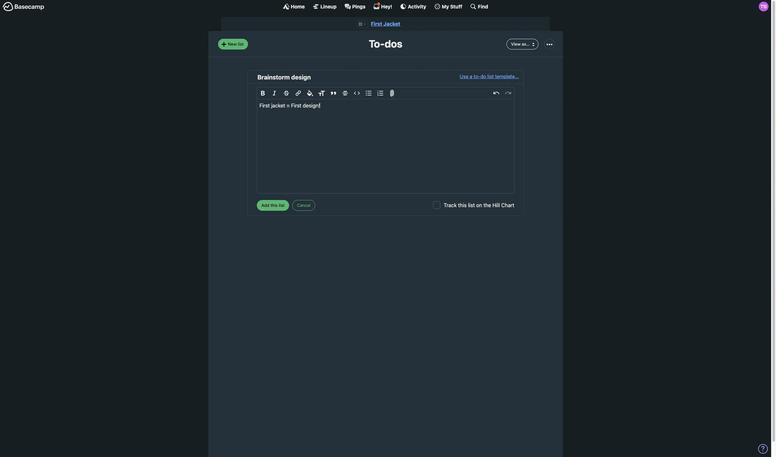 Task type: vqa. For each thing, say whether or not it's contained in the screenshot.
My
yes



Task type: locate. For each thing, give the bounding box(es) containing it.
2 horizontal spatial list
[[488, 73, 494, 79]]

pings button
[[344, 3, 366, 10]]

on
[[476, 203, 482, 208]]

list
[[238, 41, 244, 47], [488, 73, 494, 79], [468, 203, 475, 208]]

None submit
[[257, 200, 289, 211]]

view as…
[[511, 41, 530, 47]]

first for first jacket = first design!
[[260, 103, 270, 109]]

view
[[511, 41, 521, 47]]

1 vertical spatial list
[[488, 73, 494, 79]]

new list link
[[218, 39, 248, 50]]

view as… button
[[507, 39, 539, 50]]

first left 'jacket'
[[260, 103, 270, 109]]

activity link
[[400, 3, 426, 10]]

to-
[[474, 73, 480, 79]]

2 horizontal spatial first
[[371, 21, 382, 27]]

the
[[484, 203, 491, 208]]

=
[[287, 103, 290, 109]]

list left "on"
[[468, 203, 475, 208]]

first jacket link
[[371, 21, 400, 27]]

use
[[460, 73, 469, 79]]

hey! button
[[373, 2, 392, 10]]

jacket
[[271, 103, 285, 109]]

first jacket = first design!
[[260, 103, 320, 109]]

first
[[371, 21, 382, 27], [260, 103, 270, 109], [291, 103, 301, 109]]

this
[[458, 203, 467, 208]]

find button
[[470, 3, 488, 10]]

list inside new list link
[[238, 41, 244, 47]]

to-
[[369, 38, 385, 50]]

first jacket
[[371, 21, 400, 27]]

list right new on the left of page
[[238, 41, 244, 47]]

list right do
[[488, 73, 494, 79]]

2 vertical spatial list
[[468, 203, 475, 208]]

first left jacket
[[371, 21, 382, 27]]

1 horizontal spatial list
[[468, 203, 475, 208]]

0 vertical spatial list
[[238, 41, 244, 47]]

new
[[228, 41, 237, 47]]

0 horizontal spatial first
[[260, 103, 270, 109]]

track this list on the hill chart
[[444, 203, 514, 208]]

0 horizontal spatial list
[[238, 41, 244, 47]]

use a to-do list template...
[[460, 73, 519, 79]]

lineup link
[[313, 3, 337, 10]]

first right '='
[[291, 103, 301, 109]]

find
[[478, 3, 488, 9]]



Task type: describe. For each thing, give the bounding box(es) containing it.
activity
[[408, 3, 426, 9]]

1 horizontal spatial first
[[291, 103, 301, 109]]

template...
[[495, 73, 519, 79]]

stuff
[[450, 3, 462, 9]]

design!
[[303, 103, 320, 109]]

hey!
[[381, 3, 392, 9]]

tyler black image
[[759, 2, 769, 11]]

first for first jacket
[[371, 21, 382, 27]]

dos
[[385, 38, 402, 50]]

home
[[291, 3, 305, 9]]

do
[[480, 73, 486, 79]]

jacket
[[384, 21, 400, 27]]

as…
[[522, 41, 530, 47]]

list inside use a to-do list template... link
[[488, 73, 494, 79]]

lineup
[[321, 3, 337, 9]]

pings
[[352, 3, 366, 9]]

To-do list description: Add extra details or attach a file text field
[[257, 100, 514, 193]]

cancel button
[[292, 200, 315, 211]]

my
[[442, 3, 449, 9]]

a
[[470, 73, 472, 79]]

Name this list… text field
[[258, 73, 460, 82]]

my stuff button
[[434, 3, 462, 10]]

use a to-do list template... link
[[460, 73, 519, 82]]

new list
[[228, 41, 244, 47]]

to-dos
[[369, 38, 402, 50]]

track
[[444, 203, 457, 208]]

home link
[[283, 3, 305, 10]]

main element
[[0, 0, 771, 13]]

hill chart
[[493, 203, 514, 208]]

my stuff
[[442, 3, 462, 9]]

switch accounts image
[[3, 2, 44, 12]]

cancel
[[297, 203, 311, 208]]



